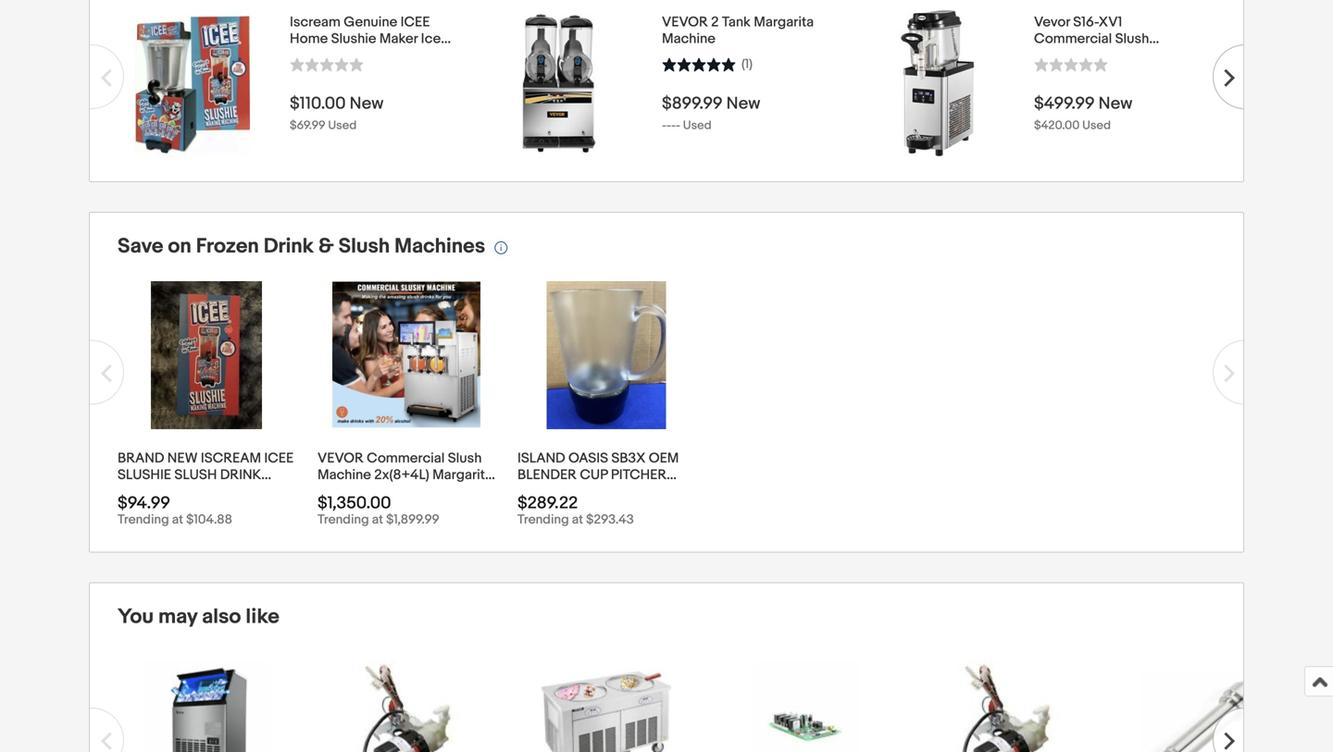 Task type: locate. For each thing, give the bounding box(es) containing it.
1 used from the left
[[328, 118, 357, 133]]

2 horizontal spatial used
[[1083, 118, 1111, 133]]

1 horizontal spatial at
[[372, 513, 383, 528]]

3 new from the left
[[1099, 93, 1133, 114]]

0 horizontal spatial used
[[328, 118, 357, 133]]

you may also like
[[118, 605, 280, 630]]

liter
[[354, 47, 382, 64]]

machine left tank
[[662, 31, 716, 47]]

1 horizontal spatial used
[[683, 118, 712, 133]]

new inside $110.00 new $69.99 used
[[350, 93, 384, 114]]

trending inside $1,350.00 trending at $1,899.99
[[318, 513, 369, 528]]

at inside $94.99 trending at $104.88
[[172, 513, 183, 528]]

new inside $499.99 new $420.00 used
[[1099, 93, 1133, 114]]

tank
[[722, 14, 751, 31]]

iscream genuine icee home slushie maker ice machine 1 liter link
[[290, 14, 453, 64]]

$1,350.00 trending at $1,899.99
[[318, 494, 440, 528]]

3 used from the left
[[1083, 118, 1111, 133]]

1 horizontal spatial new
[[727, 93, 761, 114]]

-
[[662, 118, 667, 133], [667, 118, 671, 133], [671, 118, 676, 133], [676, 118, 681, 133]]

trending
[[118, 513, 169, 528], [318, 513, 369, 528], [518, 513, 569, 528]]

4 - from the left
[[676, 118, 681, 133]]

also
[[202, 605, 241, 630]]

1 trending from the left
[[118, 513, 169, 528]]

vevor
[[662, 14, 708, 31]]

$94.99 trending at $104.88
[[118, 494, 232, 528]]

new for $499.99 new
[[1099, 93, 1133, 114]]

0 horizontal spatial new
[[350, 93, 384, 114]]

$94.99
[[118, 494, 170, 514]]

$293.43
[[586, 513, 634, 528]]

1 at from the left
[[172, 513, 183, 528]]

3 trending from the left
[[518, 513, 569, 528]]

$289.22 trending at $293.43
[[518, 494, 634, 528]]

used down $499.99
[[1083, 118, 1111, 133]]

used down $899.99
[[683, 118, 712, 133]]

used inside $499.99 new $420.00 used
[[1083, 118, 1111, 133]]

2 horizontal spatial new
[[1099, 93, 1133, 114]]

new inside $899.99 new ---- used
[[727, 93, 761, 114]]

0 horizontal spatial at
[[172, 513, 183, 528]]

1 horizontal spatial machine
[[662, 31, 716, 47]]

on
[[168, 234, 191, 259]]

$289.22
[[518, 494, 578, 514]]

2 new from the left
[[727, 93, 761, 114]]

1 new from the left
[[350, 93, 384, 114]]

machine left '1' on the top left
[[290, 47, 343, 64]]

2 used from the left
[[683, 118, 712, 133]]

new right $499.99
[[1099, 93, 1133, 114]]

(1)
[[742, 56, 753, 72]]

used
[[328, 118, 357, 133], [683, 118, 712, 133], [1083, 118, 1111, 133]]

0 horizontal spatial trending
[[118, 513, 169, 528]]

at left $1,899.99
[[372, 513, 383, 528]]

1 horizontal spatial trending
[[318, 513, 369, 528]]

0 horizontal spatial machine
[[290, 47, 343, 64]]

new
[[350, 93, 384, 114], [727, 93, 761, 114], [1099, 93, 1133, 114]]

2 horizontal spatial at
[[572, 513, 583, 528]]

like
[[246, 605, 280, 630]]

used inside $110.00 new $69.99 used
[[328, 118, 357, 133]]

trending left $1,899.99
[[318, 513, 369, 528]]

at inside $1,350.00 trending at $1,899.99
[[372, 513, 383, 528]]

at left $104.88 at the bottom left
[[172, 513, 183, 528]]

$420.00
[[1034, 118, 1080, 133]]

3 at from the left
[[572, 513, 583, 528]]

$110.00
[[290, 93, 346, 114]]

machine
[[662, 31, 716, 47], [290, 47, 343, 64]]

new for $899.99 new
[[727, 93, 761, 114]]

new down (1)
[[727, 93, 761, 114]]

new down liter
[[350, 93, 384, 114]]

slushie
[[331, 31, 376, 47]]

$499.99
[[1034, 93, 1095, 114]]

trending inside $289.22 trending at $293.43
[[518, 513, 569, 528]]

margarita
[[754, 14, 814, 31]]

2 horizontal spatial trending
[[518, 513, 569, 528]]

2 trending from the left
[[318, 513, 369, 528]]

ice-o-matic commercial ice machines image
[[342, 662, 471, 753]]

vevor commercial slush machine 2x(8+4l) margarita slush maker frozen drink 1800w image
[[332, 282, 481, 429]]

brand new iscream icee slushie slush drink making machine counter-top style image
[[151, 281, 262, 430]]

trending inside $94.99 trending at $104.88
[[118, 513, 169, 528]]

may
[[158, 605, 197, 630]]

trending left $104.88 at the bottom left
[[118, 513, 169, 528]]

iscream genuine icee home slushie maker ice machine 1 liter image
[[135, 9, 250, 157]]

1
[[347, 47, 351, 64]]

at
[[172, 513, 183, 528], [372, 513, 383, 528], [572, 513, 583, 528]]

2 at from the left
[[372, 513, 383, 528]]

used down $110.00
[[328, 118, 357, 133]]

trending left '$293.43'
[[518, 513, 569, 528]]

at left '$293.43'
[[572, 513, 583, 528]]

at inside $289.22 trending at $293.43
[[572, 513, 583, 528]]



Task type: vqa. For each thing, say whether or not it's contained in the screenshot.
miles of Zip or Postal Code at the bottom of page
no



Task type: describe. For each thing, give the bounding box(es) containing it.
machine inside vevor 2 tank margarita machine
[[662, 31, 716, 47]]

trending for $1,350.00
[[318, 513, 369, 528]]

used for $499.99
[[1083, 118, 1111, 133]]

frozen
[[196, 234, 259, 259]]

trending for $289.22
[[518, 513, 569, 528]]

used inside $899.99 new ---- used
[[683, 118, 712, 133]]

nugget commercial ice machines image
[[942, 662, 1071, 753]]

ice
[[421, 31, 441, 47]]

soft serve ice cream machine image
[[1142, 671, 1271, 753]]

iscream
[[290, 14, 341, 31]]

2 - from the left
[[667, 118, 671, 133]]

save
[[118, 234, 163, 259]]

new for $110.00 new
[[350, 93, 384, 114]]

icee
[[401, 14, 430, 31]]

save on frozen drink & slush machines
[[118, 234, 485, 259]]

trending for $94.99
[[118, 513, 169, 528]]

island oasis sb3x oem blender cup pitcher assembly - new oem part #40052 image
[[547, 281, 666, 430]]

$69.99
[[290, 118, 325, 133]]

$104.88
[[186, 513, 232, 528]]

3 - from the left
[[671, 118, 676, 133]]

vevor 2 tank margarita machine link
[[662, 14, 825, 47]]

hoshizaki commercial ice machines image
[[753, 662, 860, 753]]

2
[[711, 14, 719, 31]]

drink
[[264, 234, 314, 259]]

at for $289.22
[[572, 513, 583, 528]]

slush
[[339, 234, 390, 259]]

used for $110.00
[[328, 118, 357, 133]]

you
[[118, 605, 154, 630]]

vevor s16-xv1 commercial slush machine 6l/1.6 gal single-bowl frozen drink maker image
[[863, 9, 1011, 157]]

at for $1,350.00
[[372, 513, 383, 528]]

vevor 2 tank margarita machine image
[[491, 9, 639, 157]]

$499.99 new $420.00 used
[[1034, 93, 1133, 133]]

machine inside iscream genuine icee home slushie maker ice machine 1 liter
[[290, 47, 343, 64]]

$1,350.00
[[318, 494, 391, 514]]

at for $94.99
[[172, 513, 183, 528]]

home
[[290, 31, 328, 47]]

$899.99
[[662, 93, 723, 114]]

commercial ice machines image
[[142, 662, 271, 753]]

&
[[318, 234, 334, 259]]

iscream genuine icee home slushie maker ice machine 1 liter
[[290, 14, 441, 64]]

1 - from the left
[[662, 118, 667, 133]]

rolled ice cream machines image
[[542, 662, 671, 753]]

machines
[[395, 234, 485, 259]]

vevor 2 tank margarita machine
[[662, 14, 814, 47]]

genuine
[[344, 14, 397, 31]]

maker
[[380, 31, 418, 47]]

$1,899.99
[[386, 513, 440, 528]]

$899.99 new ---- used
[[662, 93, 761, 133]]

$110.00 new $69.99 used
[[290, 93, 384, 133]]



